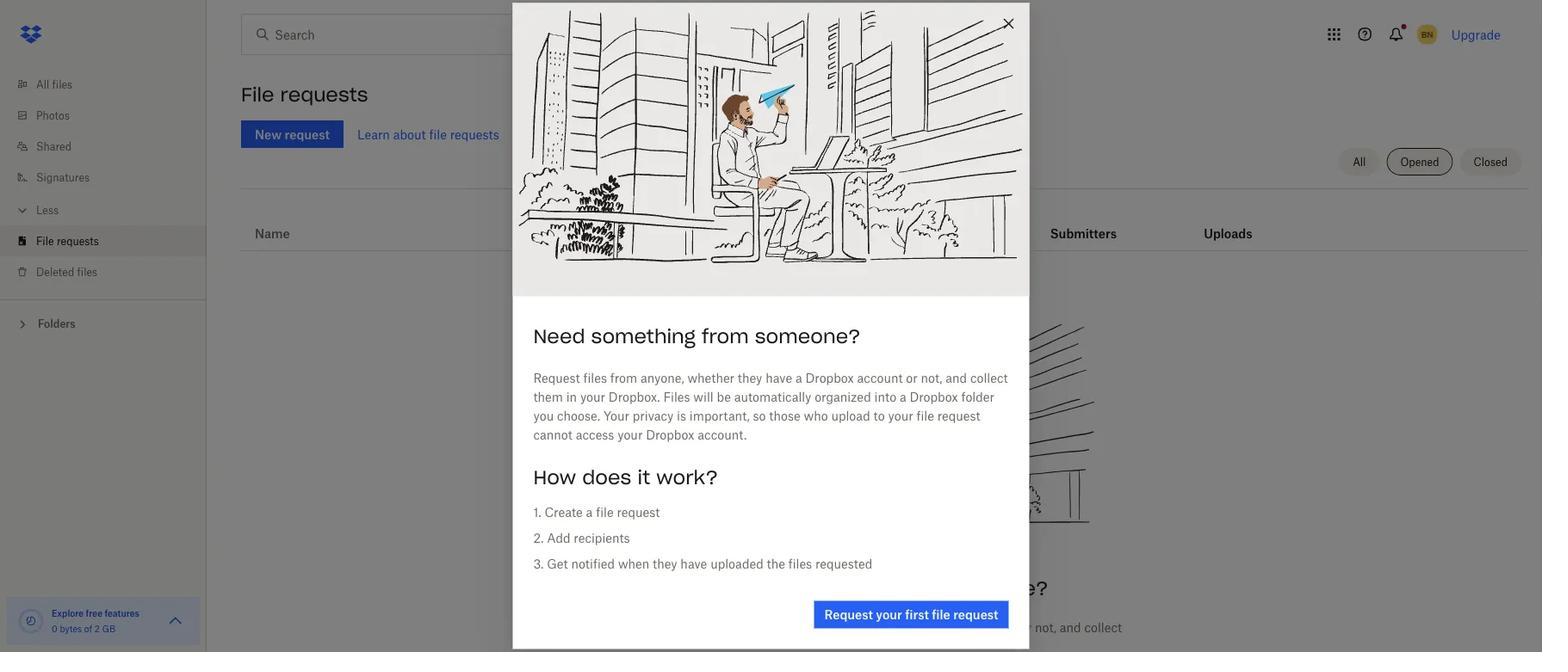 Task type: describe. For each thing, give the bounding box(es) containing it.
0 horizontal spatial have
[[681, 557, 707, 572]]

file inside button
[[932, 608, 950, 623]]

1 horizontal spatial file requests
[[241, 83, 368, 107]]

deleted
[[36, 266, 74, 279]]

privacy
[[633, 409, 674, 424]]

folder
[[961, 390, 994, 405]]

all files link
[[14, 69, 207, 100]]

those
[[769, 409, 801, 424]]

created button
[[589, 223, 637, 244]]

whether for request files from anyone, whether they have a dropbox account or not, and collect them in your dropbox. files will be automatically organized into a dropbox folder you choose. your privacy is important, so those who upload to your file request cannot access your dropbox account.
[[688, 371, 735, 386]]

gb
[[102, 624, 116, 635]]

1 vertical spatial they
[[653, 557, 677, 572]]

1. create a file request
[[533, 505, 660, 520]]

1 vertical spatial requests
[[450, 127, 499, 142]]

closed button
[[1460, 148, 1522, 176]]

be for request files from anyone, whether they have a dropbox account or not, and collect them in your dropbox. files will be automatically organized into a dropbox folde
[[838, 639, 852, 653]]

of
[[84, 624, 92, 635]]

account.
[[698, 428, 747, 443]]

automatically for request files from anyone, whether they have a dropbox account or not, and collect them in your dropbox. files will be automatically organized into a dropbox folde
[[855, 639, 932, 653]]

not, for request files from anyone, whether they have a dropbox account or not, and collect them in your dropbox. files will be automatically organized into a dropbox folder you choose. your privacy is important, so those who upload to your file request cannot access your dropbox account.
[[921, 371, 942, 386]]

explore free features 0 bytes of 2 gb
[[52, 608, 139, 635]]

2
[[95, 624, 100, 635]]

not, for request files from anyone, whether they have a dropbox account or not, and collect them in your dropbox. files will be automatically organized into a dropbox folde
[[1035, 620, 1057, 635]]

pro trial element
[[880, 223, 908, 244]]

photos link
[[14, 100, 207, 131]]

when
[[618, 557, 649, 572]]

so
[[753, 409, 766, 424]]

2.
[[533, 531, 544, 546]]

will for request files from anyone, whether they have a dropbox account or not, and collect them in your dropbox. files will be automatically organized into a dropbox folder you choose. your privacy is important, so those who upload to your file request cannot access your dropbox account.
[[693, 390, 714, 405]]

access
[[576, 428, 614, 443]]

in for request files from anyone, whether they have a dropbox account or not, and collect them in your dropbox. files will be automatically organized into a dropbox folder you choose. your privacy is important, so those who upload to your file request cannot access your dropbox account.
[[566, 390, 577, 405]]

all button
[[1339, 148, 1380, 176]]

all for all files
[[36, 78, 49, 91]]

collect for request files from anyone, whether they have a dropbox account or not, and collect them in your dropbox. files will be automatically organized into a dropbox folder you choose. your privacy is important, so those who upload to your file request cannot access your dropbox account.
[[970, 371, 1008, 386]]

1 horizontal spatial need
[[721, 577, 773, 601]]

or for request files from anyone, whether they have a dropbox account or not, and collect them in your dropbox. files will be automatically organized into a dropbox folde
[[1020, 620, 1032, 635]]

anyone, for request files from anyone, whether they have a dropbox account or not, and collect them in your dropbox. files will be automatically organized into a dropbox folde
[[755, 620, 798, 635]]

3. get notified when they have uploaded the files requested
[[533, 557, 873, 572]]

3.
[[533, 557, 544, 572]]

your right to
[[888, 409, 913, 424]]

request inside request files from anyone, whether they have a dropbox account or not, and collect them in your dropbox. files will be automatically organized into a dropbox folder you choose. your privacy is important, so those who upload to your file request cannot access your dropbox account.
[[937, 409, 980, 424]]

1 vertical spatial need something from someone?
[[721, 577, 1048, 601]]

is
[[677, 409, 686, 424]]

signatures
[[36, 171, 90, 184]]

opened button
[[1387, 148, 1453, 176]]

dropbox. for request files from anyone, whether they have a dropbox account or not, and collect them in your dropbox. files will be automatically organized into a dropbox folder you choose. your privacy is important, so those who upload to your file request cannot access your dropbox account.
[[609, 390, 660, 405]]

add
[[547, 531, 570, 546]]

1 column header from the left
[[1050, 202, 1119, 244]]

deleted files link
[[14, 257, 207, 288]]

recipients
[[574, 531, 630, 546]]

quota usage element
[[17, 608, 45, 635]]

work?
[[656, 465, 718, 490]]

request for request files from anyone, whether they have a dropbox account or not, and collect them in your dropbox. files will be automatically organized into a dropbox folde
[[647, 620, 694, 635]]

learn about file requests link
[[357, 127, 499, 142]]

files for all files
[[52, 78, 72, 91]]

they for request files from anyone, whether they have a dropbox account or not, and collect them in your dropbox. files will be automatically organized into a dropbox folder you choose. your privacy is important, so those who upload to your file request cannot access your dropbox account.
[[738, 371, 762, 386]]

cannot
[[533, 428, 572, 443]]

your down your
[[618, 428, 643, 443]]

need something from someone? inside dialog
[[533, 324, 861, 348]]

1.
[[533, 505, 541, 520]]

dropbox image
[[14, 17, 48, 52]]

file requests list item
[[0, 226, 207, 257]]

them for request files from anyone, whether they have a dropbox account or not, and collect them in your dropbox. files will be automatically organized into a dropbox folder you choose. your privacy is important, so those who upload to your file request cannot access your dropbox account.
[[533, 390, 563, 405]]

have for request files from anyone, whether they have a dropbox account or not, and collect them in your dropbox. files will be automatically organized into a dropbox folder you choose. your privacy is important, so those who upload to your file request cannot access your dropbox account.
[[766, 371, 792, 386]]

from up important,
[[702, 324, 749, 348]]

photos
[[36, 109, 70, 122]]

request for request your first file request
[[953, 608, 998, 623]]

will for request files from anyone, whether they have a dropbox account or not, and collect them in your dropbox. files will be automatically organized into a dropbox folde
[[814, 639, 834, 653]]

less image
[[14, 202, 31, 219]]

uploaded
[[710, 557, 764, 572]]

requests inside file requests link
[[57, 235, 99, 248]]

account for request files from anyone, whether they have a dropbox account or not, and collect them in your dropbox. files will be automatically organized into a dropbox folde
[[971, 620, 1017, 635]]

created
[[589, 226, 637, 241]]

files for request files from anyone, whether they have a dropbox account or not, and collect them in your dropbox. files will be automatically organized into a dropbox folde
[[697, 620, 721, 635]]

name
[[255, 226, 290, 241]]

request files from anyone, whether they have a dropbox account or not, and collect them in your dropbox. files will be automatically organized into a dropbox folder you choose. your privacy is important, so those who upload to your file request cannot access your dropbox account.
[[533, 371, 1008, 443]]



Task type: locate. For each thing, give the bounding box(es) containing it.
them for request files from anyone, whether they have a dropbox account or not, and collect them in your dropbox. files will be automatically organized into a dropbox folde
[[654, 639, 684, 653]]

2 horizontal spatial have
[[880, 620, 906, 635]]

files inside request files from anyone, whether they have a dropbox account or not, and collect them in your dropbox. files will be automatically organized into a dropbox folder you choose. your privacy is important, so those who upload to your file request cannot access your dropbox account.
[[583, 371, 607, 386]]

learn
[[357, 127, 390, 142]]

free
[[86, 608, 102, 619]]

collect inside request files from anyone, whether they have a dropbox account or not, and collect them in your dropbox. files will be automatically organized into a dropbox folder you choose. your privacy is important, so those who upload to your file request cannot access your dropbox account.
[[970, 371, 1008, 386]]

files inside request files from anyone, whether they have a dropbox account or not, and collect them in your dropbox. files will be automatically organized into a dropbox folder you choose. your privacy is important, so those who upload to your file request cannot access your dropbox account.
[[663, 390, 690, 405]]

the
[[767, 557, 785, 572]]

0 horizontal spatial and
[[946, 371, 967, 386]]

2 vertical spatial requests
[[57, 235, 99, 248]]

explore
[[52, 608, 84, 619]]

0 vertical spatial file
[[241, 83, 274, 107]]

account inside request files from anyone, whether they have a dropbox account or not, and collect them in your dropbox. files will be automatically organized into a dropbox folder you choose. your privacy is important, so those who upload to your file request cannot access your dropbox account.
[[857, 371, 903, 386]]

0 horizontal spatial into
[[874, 390, 896, 405]]

need something from someone? up request your first file request
[[721, 577, 1048, 601]]

your up choose.
[[580, 390, 605, 405]]

0 horizontal spatial automatically
[[734, 390, 811, 405]]

request for request files from anyone, whether they have a dropbox account or not, and collect them in your dropbox. files will be automatically organized into a dropbox folder you choose. your privacy is important, so those who upload to your file request cannot access your dropbox account.
[[533, 371, 580, 386]]

0 horizontal spatial column header
[[1050, 202, 1119, 244]]

dropbox. down uploaded
[[729, 639, 781, 653]]

1 horizontal spatial them
[[654, 639, 684, 653]]

0 horizontal spatial them
[[533, 390, 563, 405]]

from inside request files from anyone, whether they have a dropbox account or not, and collect them in your dropbox. files will be automatically organized into a dropbox folder you choose. your privacy is important, so those who upload to your file request cannot access your dropbox account.
[[610, 371, 637, 386]]

0 horizontal spatial organized
[[815, 390, 871, 405]]

0 vertical spatial organized
[[815, 390, 871, 405]]

0 vertical spatial need something from someone?
[[533, 324, 861, 348]]

into
[[874, 390, 896, 405], [995, 639, 1017, 653]]

request
[[937, 409, 980, 424], [617, 505, 660, 520], [953, 608, 998, 623]]

files for request files from anyone, whether they have a dropbox account or not, and collect them in your dropbox. files will be automatically organized into a dropbox folde
[[784, 639, 811, 653]]

or
[[906, 371, 918, 386], [1020, 620, 1032, 635]]

files up choose.
[[583, 371, 607, 386]]

files up photos
[[52, 78, 72, 91]]

organized down request your first file request button
[[936, 639, 992, 653]]

requests right about
[[450, 127, 499, 142]]

files inside request files from anyone, whether they have a dropbox account or not, and collect them in your dropbox. files will be automatically organized into a dropbox folde
[[697, 620, 721, 635]]

automatically for request files from anyone, whether they have a dropbox account or not, and collect them in your dropbox. files will be automatically organized into a dropbox folder you choose. your privacy is important, so those who upload to your file request cannot access your dropbox account.
[[734, 390, 811, 405]]

automatically down request your first file request button
[[855, 639, 932, 653]]

0
[[52, 624, 57, 635]]

requested
[[815, 557, 873, 572]]

important,
[[690, 409, 750, 424]]

something down requested
[[779, 577, 883, 601]]

0 vertical spatial anyone,
[[641, 371, 684, 386]]

files right deleted
[[77, 266, 97, 279]]

from down uploaded
[[724, 620, 751, 635]]

first
[[905, 608, 929, 623]]

get
[[547, 557, 568, 572]]

1 horizontal spatial dropbox.
[[729, 639, 781, 653]]

0 vertical spatial file requests
[[241, 83, 368, 107]]

1 vertical spatial or
[[1020, 620, 1032, 635]]

in down 3. get notified when they have uploaded the files requested
[[687, 639, 698, 653]]

your inside request files from anyone, whether they have a dropbox account or not, and collect them in your dropbox. files will be automatically organized into a dropbox folde
[[701, 639, 726, 653]]

1 horizontal spatial something
[[779, 577, 883, 601]]

in inside request files from anyone, whether they have a dropbox account or not, and collect them in your dropbox. files will be automatically organized into a dropbox folder you choose. your privacy is important, so those who upload to your file request cannot access your dropbox account.
[[566, 390, 577, 405]]

0 horizontal spatial in
[[566, 390, 577, 405]]

dropbox.
[[609, 390, 660, 405], [729, 639, 781, 653]]

how
[[533, 465, 576, 490]]

row containing name
[[241, 195, 1528, 251]]

shared
[[36, 140, 71, 153]]

notified
[[571, 557, 615, 572]]

from inside request files from anyone, whether they have a dropbox account or not, and collect them in your dropbox. files will be automatically organized into a dropbox folde
[[724, 620, 751, 635]]

0 vertical spatial automatically
[[734, 390, 811, 405]]

0 vertical spatial requests
[[280, 83, 368, 107]]

and for request files from anyone, whether they have a dropbox account or not, and collect them in your dropbox. files will be automatically organized into a dropbox folde
[[1060, 620, 1081, 635]]

anyone, for request files from anyone, whether they have a dropbox account or not, and collect them in your dropbox. files will be automatically organized into a dropbox folder you choose. your privacy is important, so those who upload to your file request cannot access your dropbox account.
[[641, 371, 684, 386]]

automatically inside request files from anyone, whether they have a dropbox account or not, and collect them in your dropbox. files will be automatically organized into a dropbox folde
[[855, 639, 932, 653]]

files down 'the'
[[784, 639, 811, 653]]

closed
[[1474, 155, 1508, 168]]

1 vertical spatial and
[[1060, 620, 1081, 635]]

in
[[566, 390, 577, 405], [687, 639, 698, 653]]

whether down requested
[[802, 620, 849, 635]]

files for request files from anyone, whether they have a dropbox account or not, and collect them in your dropbox. files will be automatically organized into a dropbox folder you choose. your privacy is important, so those who upload to your file request cannot access your dropbox account.
[[583, 371, 607, 386]]

2 horizontal spatial request
[[824, 608, 873, 623]]

dialog containing need something from someone?
[[513, 3, 1029, 650]]

1 vertical spatial whether
[[802, 620, 849, 635]]

dropbox. up your
[[609, 390, 660, 405]]

automatically inside request files from anyone, whether they have a dropbox account or not, and collect them in your dropbox. files will be automatically organized into a dropbox folder you choose. your privacy is important, so those who upload to your file request cannot access your dropbox account.
[[734, 390, 811, 405]]

to
[[874, 409, 885, 424]]

need something from someone?
[[533, 324, 861, 348], [721, 577, 1048, 601]]

file requests up deleted files
[[36, 235, 99, 248]]

list containing all files
[[0, 59, 207, 300]]

0 horizontal spatial be
[[717, 390, 731, 405]]

1 horizontal spatial whether
[[802, 620, 849, 635]]

file
[[429, 127, 447, 142], [917, 409, 934, 424], [596, 505, 614, 520], [932, 608, 950, 623]]

request your first file request
[[824, 608, 998, 623]]

all inside button
[[1353, 155, 1366, 168]]

0 vertical spatial files
[[663, 390, 690, 405]]

1 vertical spatial dropbox.
[[729, 639, 781, 653]]

about
[[393, 127, 426, 142]]

account up to
[[857, 371, 903, 386]]

1 vertical spatial into
[[995, 639, 1017, 653]]

be for request files from anyone, whether they have a dropbox account or not, and collect them in your dropbox. files will be automatically organized into a dropbox folder you choose. your privacy is important, so those who upload to your file request cannot access your dropbox account.
[[717, 390, 731, 405]]

account inside request files from anyone, whether they have a dropbox account or not, and collect them in your dropbox. files will be automatically organized into a dropbox folde
[[971, 620, 1017, 635]]

0 horizontal spatial request
[[533, 371, 580, 386]]

0 vertical spatial them
[[533, 390, 563, 405]]

file
[[241, 83, 274, 107], [36, 235, 54, 248]]

1 horizontal spatial column header
[[1204, 202, 1273, 244]]

whether inside request files from anyone, whether they have a dropbox account or not, and collect them in your dropbox. files will be automatically organized into a dropbox folder you choose. your privacy is important, so those who upload to your file request cannot access your dropbox account.
[[688, 371, 735, 386]]

0 vertical spatial account
[[857, 371, 903, 386]]

whether up important,
[[688, 371, 735, 386]]

request inside request files from anyone, whether they have a dropbox account or not, and collect them in your dropbox. files will be automatically organized into a dropbox folde
[[647, 620, 694, 635]]

who
[[804, 409, 828, 424]]

deleted files
[[36, 266, 97, 279]]

them inside request files from anyone, whether they have a dropbox account or not, and collect them in your dropbox. files will be automatically organized into a dropbox folder you choose. your privacy is important, so those who upload to your file request cannot access your dropbox account.
[[533, 390, 563, 405]]

upload
[[831, 409, 870, 424]]

0 horizontal spatial or
[[906, 371, 918, 386]]

in up choose.
[[566, 390, 577, 405]]

into for request files from anyone, whether they have a dropbox account or not, and collect them in your dropbox. files will be automatically organized into a dropbox folder you choose. your privacy is important, so those who upload to your file request cannot access your dropbox account.
[[874, 390, 896, 405]]

0 horizontal spatial not,
[[921, 371, 942, 386]]

0 horizontal spatial all
[[36, 78, 49, 91]]

request
[[533, 371, 580, 386], [824, 608, 873, 623], [647, 620, 694, 635]]

automatically
[[734, 390, 811, 405], [855, 639, 932, 653]]

file right about
[[429, 127, 447, 142]]

1 vertical spatial them
[[654, 639, 684, 653]]

file requests inside "list item"
[[36, 235, 99, 248]]

dialog
[[513, 3, 1029, 650]]

dropbox. inside request files from anyone, whether they have a dropbox account or not, and collect them in your dropbox. files will be automatically organized into a dropbox folder you choose. your privacy is important, so those who upload to your file request cannot access your dropbox account.
[[609, 390, 660, 405]]

files down 3. get notified when they have uploaded the files requested
[[697, 620, 721, 635]]

your inside button
[[876, 608, 902, 623]]

0 horizontal spatial they
[[653, 557, 677, 572]]

need up the you
[[533, 324, 585, 348]]

need down uploaded
[[721, 577, 773, 601]]

they inside request files from anyone, whether they have a dropbox account or not, and collect them in your dropbox. files will be automatically organized into a dropbox folde
[[852, 620, 876, 635]]

1 vertical spatial request
[[617, 505, 660, 520]]

anyone, inside request files from anyone, whether they have a dropbox account or not, and collect them in your dropbox. files will be automatically organized into a dropbox folder you choose. your privacy is important, so those who upload to your file request cannot access your dropbox account.
[[641, 371, 684, 386]]

1 horizontal spatial anyone,
[[755, 620, 798, 635]]

files for deleted files
[[77, 266, 97, 279]]

it
[[638, 465, 650, 490]]

folders button
[[0, 311, 207, 336]]

them inside request files from anyone, whether they have a dropbox account or not, and collect them in your dropbox. files will be automatically organized into a dropbox folde
[[654, 639, 684, 653]]

organized inside request files from anyone, whether they have a dropbox account or not, and collect them in your dropbox. files will be automatically organized into a dropbox folder you choose. your privacy is important, so those who upload to your file request cannot access your dropbox account.
[[815, 390, 871, 405]]

0 horizontal spatial files
[[663, 390, 690, 405]]

be down request your first file request button
[[838, 639, 852, 653]]

1 vertical spatial not,
[[1035, 620, 1057, 635]]

your down 3. get notified when they have uploaded the files requested
[[701, 639, 726, 653]]

your left first
[[876, 608, 902, 623]]

request inside request your first file request button
[[953, 608, 998, 623]]

1 vertical spatial account
[[971, 620, 1017, 635]]

from up your
[[610, 371, 637, 386]]

opened
[[1400, 155, 1439, 168]]

all for all
[[1353, 155, 1366, 168]]

2 horizontal spatial they
[[852, 620, 876, 635]]

collect inside request files from anyone, whether they have a dropbox account or not, and collect them in your dropbox. files will be automatically organized into a dropbox folde
[[1084, 620, 1122, 635]]

files for request files from anyone, whether they have a dropbox account or not, and collect them in your dropbox. files will be automatically organized into a dropbox folder you choose. your privacy is important, so those who upload to your file request cannot access your dropbox account.
[[663, 390, 690, 405]]

organized up upload
[[815, 390, 871, 405]]

1 vertical spatial automatically
[[855, 639, 932, 653]]

they right when
[[653, 557, 677, 572]]

0 vertical spatial into
[[874, 390, 896, 405]]

collect
[[970, 371, 1008, 386], [1084, 620, 1122, 635]]

1 horizontal spatial requests
[[280, 83, 368, 107]]

organized
[[815, 390, 871, 405], [936, 639, 992, 653]]

0 horizontal spatial someone?
[[755, 324, 861, 348]]

request inside button
[[824, 608, 873, 623]]

how does it work?
[[533, 465, 718, 490]]

file inside request files from anyone, whether they have a dropbox account or not, and collect them in your dropbox. files will be automatically organized into a dropbox folder you choose. your privacy is important, so those who upload to your file request cannot access your dropbox account.
[[917, 409, 934, 424]]

requests up the "learn"
[[280, 83, 368, 107]]

request up the you
[[533, 371, 580, 386]]

in for request files from anyone, whether they have a dropbox account or not, and collect them in your dropbox. files will be automatically organized into a dropbox folde
[[687, 639, 698, 653]]

features
[[105, 608, 139, 619]]

list
[[0, 59, 207, 300]]

anyone, up the privacy
[[641, 371, 684, 386]]

file requests up the "learn"
[[241, 83, 368, 107]]

or inside request files from anyone, whether they have a dropbox account or not, and collect them in your dropbox. files will be automatically organized into a dropbox folder you choose. your privacy is important, so those who upload to your file request cannot access your dropbox account.
[[906, 371, 918, 386]]

2 column header from the left
[[1204, 202, 1273, 244]]

0 horizontal spatial need
[[533, 324, 585, 348]]

requests up deleted files
[[57, 235, 99, 248]]

1 vertical spatial in
[[687, 639, 698, 653]]

column header
[[1050, 202, 1119, 244], [1204, 202, 1273, 244]]

bytes
[[60, 624, 82, 635]]

someone? inside dialog
[[755, 324, 861, 348]]

will down requested
[[814, 639, 834, 653]]

0 vertical spatial something
[[591, 324, 696, 348]]

request down requested
[[824, 608, 873, 623]]

and for request files from anyone, whether they have a dropbox account or not, and collect them in your dropbox. files will be automatically organized into a dropbox folder you choose. your privacy is important, so those who upload to your file request cannot access your dropbox account.
[[946, 371, 967, 386]]

a
[[796, 371, 802, 386], [900, 390, 906, 405], [586, 505, 593, 520], [910, 620, 916, 635], [1021, 639, 1027, 653]]

1 vertical spatial collect
[[1084, 620, 1122, 635]]

1 horizontal spatial automatically
[[855, 639, 932, 653]]

does
[[582, 465, 631, 490]]

0 vertical spatial in
[[566, 390, 577, 405]]

into inside request files from anyone, whether they have a dropbox account or not, and collect them in your dropbox. files will be automatically organized into a dropbox folder you choose. your privacy is important, so those who upload to your file request cannot access your dropbox account.
[[874, 390, 896, 405]]

1 horizontal spatial all
[[1353, 155, 1366, 168]]

they left first
[[852, 620, 876, 635]]

0 horizontal spatial whether
[[688, 371, 735, 386]]

file right first
[[932, 608, 950, 623]]

will up important,
[[693, 390, 714, 405]]

into inside request files from anyone, whether they have a dropbox account or not, and collect them in your dropbox. files will be automatically organized into a dropbox folde
[[995, 639, 1017, 653]]

create
[[545, 505, 583, 520]]

request for 1. create a file request
[[617, 505, 660, 520]]

account for request files from anyone, whether they have a dropbox account or not, and collect them in your dropbox. files will be automatically organized into a dropbox folder you choose. your privacy is important, so those who upload to your file request cannot access your dropbox account.
[[857, 371, 903, 386]]

your
[[604, 409, 629, 424]]

they up so
[[738, 371, 762, 386]]

organized for request files from anyone, whether they have a dropbox account or not, and collect them in your dropbox. files will be automatically organized into a dropbox folder you choose. your privacy is important, so those who upload to your file request cannot access your dropbox account.
[[815, 390, 871, 405]]

0 vertical spatial and
[[946, 371, 967, 386]]

have
[[766, 371, 792, 386], [681, 557, 707, 572], [880, 620, 906, 635]]

files up is
[[663, 390, 690, 405]]

upgrade link
[[1451, 27, 1501, 42]]

request inside request files from anyone, whether they have a dropbox account or not, and collect them in your dropbox. files will be automatically organized into a dropbox folder you choose. your privacy is important, so those who upload to your file request cannot access your dropbox account.
[[533, 371, 580, 386]]

requests
[[280, 83, 368, 107], [450, 127, 499, 142], [57, 235, 99, 248]]

less
[[36, 204, 59, 217]]

whether inside request files from anyone, whether they have a dropbox account or not, and collect them in your dropbox. files will be automatically organized into a dropbox folde
[[802, 620, 849, 635]]

learn about file requests
[[357, 127, 499, 142]]

your
[[580, 390, 605, 405], [888, 409, 913, 424], [618, 428, 643, 443], [876, 608, 902, 623], [701, 639, 726, 653]]

request your first file request button
[[814, 601, 1009, 629]]

not, inside request files from anyone, whether they have a dropbox account or not, and collect them in your dropbox. files will be automatically organized into a dropbox folder you choose. your privacy is important, so those who upload to your file request cannot access your dropbox account.
[[921, 371, 942, 386]]

1 horizontal spatial will
[[814, 639, 834, 653]]

files right 'the'
[[788, 557, 812, 572]]

dropbox
[[805, 371, 854, 386], [910, 390, 958, 405], [646, 428, 694, 443], [920, 620, 968, 635], [1030, 639, 1079, 653]]

all files
[[36, 78, 72, 91]]

request right first
[[953, 608, 998, 623]]

1 horizontal spatial organized
[[936, 639, 992, 653]]

whether for request files from anyone, whether they have a dropbox account or not, and collect them in your dropbox. files will be automatically organized into a dropbox folde
[[802, 620, 849, 635]]

dropbox. for request files from anyone, whether they have a dropbox account or not, and collect them in your dropbox. files will be automatically organized into a dropbox folde
[[729, 639, 781, 653]]

0 horizontal spatial file requests
[[36, 235, 99, 248]]

0 horizontal spatial something
[[591, 324, 696, 348]]

0 horizontal spatial file
[[36, 235, 54, 248]]

be up important,
[[717, 390, 731, 405]]

1 horizontal spatial collect
[[1084, 620, 1122, 635]]

0 vertical spatial dropbox.
[[609, 390, 660, 405]]

0 vertical spatial all
[[36, 78, 49, 91]]

1 vertical spatial file requests
[[36, 235, 99, 248]]

2 vertical spatial request
[[953, 608, 998, 623]]

they for request files from anyone, whether they have a dropbox account or not, and collect them in your dropbox. files will be automatically organized into a dropbox folde
[[852, 620, 876, 635]]

all
[[36, 78, 49, 91], [1353, 155, 1366, 168]]

1 horizontal spatial into
[[995, 639, 1017, 653]]

organized for request files from anyone, whether they have a dropbox account or not, and collect them in your dropbox. files will be automatically organized into a dropbox folde
[[936, 639, 992, 653]]

0 vertical spatial need
[[533, 324, 585, 348]]

organized inside request files from anyone, whether they have a dropbox account or not, and collect them in your dropbox. files will be automatically organized into a dropbox folde
[[936, 639, 992, 653]]

1 vertical spatial something
[[779, 577, 883, 601]]

have inside request files from anyone, whether they have a dropbox account or not, and collect them in your dropbox. files will be automatically organized into a dropbox folde
[[880, 620, 906, 635]]

all up photos
[[36, 78, 49, 91]]

1 horizontal spatial files
[[784, 639, 811, 653]]

upgrade
[[1451, 27, 1501, 42]]

be inside request files from anyone, whether they have a dropbox account or not, and collect them in your dropbox. files will be automatically organized into a dropbox folder you choose. your privacy is important, so those who upload to your file request cannot access your dropbox account.
[[717, 390, 731, 405]]

0 vertical spatial someone?
[[755, 324, 861, 348]]

files
[[663, 390, 690, 405], [784, 639, 811, 653]]

someone?
[[755, 324, 861, 348], [943, 577, 1048, 601]]

or for request files from anyone, whether they have a dropbox account or not, and collect them in your dropbox. files will be automatically organized into a dropbox folder you choose. your privacy is important, so those who upload to your file request cannot access your dropbox account.
[[906, 371, 918, 386]]

0 vertical spatial request
[[937, 409, 980, 424]]

they
[[738, 371, 762, 386], [653, 557, 677, 572], [852, 620, 876, 635]]

anyone, down 'the'
[[755, 620, 798, 635]]

1 vertical spatial have
[[681, 557, 707, 572]]

1 horizontal spatial someone?
[[943, 577, 1048, 601]]

1 vertical spatial someone?
[[943, 577, 1048, 601]]

files inside request files from anyone, whether they have a dropbox account or not, and collect them in your dropbox. files will be automatically organized into a dropbox folde
[[784, 639, 811, 653]]

signatures link
[[14, 162, 207, 193]]

account right first
[[971, 620, 1017, 635]]

0 horizontal spatial will
[[693, 390, 714, 405]]

will inside request files from anyone, whether they have a dropbox account or not, and collect them in your dropbox. files will be automatically organized into a dropbox folder you choose. your privacy is important, so those who upload to your file request cannot access your dropbox account.
[[693, 390, 714, 405]]

0 horizontal spatial account
[[857, 371, 903, 386]]

1 horizontal spatial have
[[766, 371, 792, 386]]

and inside request files from anyone, whether they have a dropbox account or not, and collect them in your dropbox. files will be automatically organized into a dropbox folder you choose. your privacy is important, so those who upload to your file request cannot access your dropbox account.
[[946, 371, 967, 386]]

request down it
[[617, 505, 660, 520]]

folders
[[38, 318, 75, 331]]

shared link
[[14, 131, 207, 162]]

will
[[693, 390, 714, 405], [814, 639, 834, 653]]

1 vertical spatial anyone,
[[755, 620, 798, 635]]

row
[[241, 195, 1528, 251]]

2. add recipients
[[533, 531, 630, 546]]

1 vertical spatial be
[[838, 639, 852, 653]]

0 vertical spatial have
[[766, 371, 792, 386]]

from up request your first file request
[[889, 577, 936, 601]]

file requests link
[[14, 226, 207, 257]]

1 vertical spatial need
[[721, 577, 773, 601]]

file inside file requests link
[[36, 235, 54, 248]]

all left opened button on the right of the page
[[1353, 155, 1366, 168]]

be inside request files from anyone, whether they have a dropbox account or not, and collect them in your dropbox. files will be automatically organized into a dropbox folde
[[838, 639, 852, 653]]

something
[[591, 324, 696, 348], [779, 577, 883, 601]]

0 vertical spatial be
[[717, 390, 731, 405]]

file up recipients
[[596, 505, 614, 520]]

1 horizontal spatial be
[[838, 639, 852, 653]]

0 horizontal spatial requests
[[57, 235, 99, 248]]

you
[[533, 409, 554, 424]]

0 vertical spatial not,
[[921, 371, 942, 386]]

0 vertical spatial collect
[[970, 371, 1008, 386]]

have for request files from anyone, whether they have a dropbox account or not, and collect them in your dropbox. files will be automatically organized into a dropbox folde
[[880, 620, 906, 635]]

automatically up those
[[734, 390, 811, 405]]

them
[[533, 390, 563, 405], [654, 639, 684, 653]]

dropbox. inside request files from anyone, whether they have a dropbox account or not, and collect them in your dropbox. files will be automatically organized into a dropbox folde
[[729, 639, 781, 653]]

request down 3. get notified when they have uploaded the files requested
[[647, 620, 694, 635]]

file right to
[[917, 409, 934, 424]]

and
[[946, 371, 967, 386], [1060, 620, 1081, 635]]

1 horizontal spatial or
[[1020, 620, 1032, 635]]

1 vertical spatial files
[[784, 639, 811, 653]]

and inside request files from anyone, whether they have a dropbox account or not, and collect them in your dropbox. files will be automatically organized into a dropbox folde
[[1060, 620, 1081, 635]]

something inside dialog
[[591, 324, 696, 348]]

will inside request files from anyone, whether they have a dropbox account or not, and collect them in your dropbox. files will be automatically organized into a dropbox folde
[[814, 639, 834, 653]]

anyone, inside request files from anyone, whether they have a dropbox account or not, and collect them in your dropbox. files will be automatically organized into a dropbox folde
[[755, 620, 798, 635]]

be
[[717, 390, 731, 405], [838, 639, 852, 653]]

from
[[702, 324, 749, 348], [610, 371, 637, 386], [889, 577, 936, 601], [724, 620, 751, 635]]

files
[[52, 78, 72, 91], [77, 266, 97, 279], [583, 371, 607, 386], [788, 557, 812, 572], [697, 620, 721, 635]]

1 horizontal spatial file
[[241, 83, 274, 107]]

request for request your first file request
[[824, 608, 873, 623]]

request down folder
[[937, 409, 980, 424]]

something up the privacy
[[591, 324, 696, 348]]

in inside request files from anyone, whether they have a dropbox account or not, and collect them in your dropbox. files will be automatically organized into a dropbox folde
[[687, 639, 698, 653]]

whether
[[688, 371, 735, 386], [802, 620, 849, 635]]

0 vertical spatial whether
[[688, 371, 735, 386]]

collect for request files from anyone, whether they have a dropbox account or not, and collect them in your dropbox. files will be automatically organized into a dropbox folde
[[1084, 620, 1122, 635]]

1 horizontal spatial request
[[647, 620, 694, 635]]

or inside request files from anyone, whether they have a dropbox account or not, and collect them in your dropbox. files will be automatically organized into a dropbox folde
[[1020, 620, 1032, 635]]

not, inside request files from anyone, whether they have a dropbox account or not, and collect them in your dropbox. files will be automatically organized into a dropbox folde
[[1035, 620, 1057, 635]]

they inside request files from anyone, whether they have a dropbox account or not, and collect them in your dropbox. files will be automatically organized into a dropbox folder you choose. your privacy is important, so those who upload to your file request cannot access your dropbox account.
[[738, 371, 762, 386]]

choose.
[[557, 409, 600, 424]]

have inside request files from anyone, whether they have a dropbox account or not, and collect them in your dropbox. files will be automatically organized into a dropbox folder you choose. your privacy is important, so those who upload to your file request cannot access your dropbox account.
[[766, 371, 792, 386]]

request files from anyone, whether they have a dropbox account or not, and collect them in your dropbox. files will be automatically organized into a dropbox folde
[[647, 620, 1122, 653]]

1 vertical spatial organized
[[936, 639, 992, 653]]

file requests
[[241, 83, 368, 107], [36, 235, 99, 248]]

need something from someone? up is
[[533, 324, 861, 348]]

1 vertical spatial file
[[36, 235, 54, 248]]

into for request files from anyone, whether they have a dropbox account or not, and collect them in your dropbox. files will be automatically organized into a dropbox folde
[[995, 639, 1017, 653]]

1 horizontal spatial in
[[687, 639, 698, 653]]



Task type: vqa. For each thing, say whether or not it's contained in the screenshot.
Signatures LINK
yes



